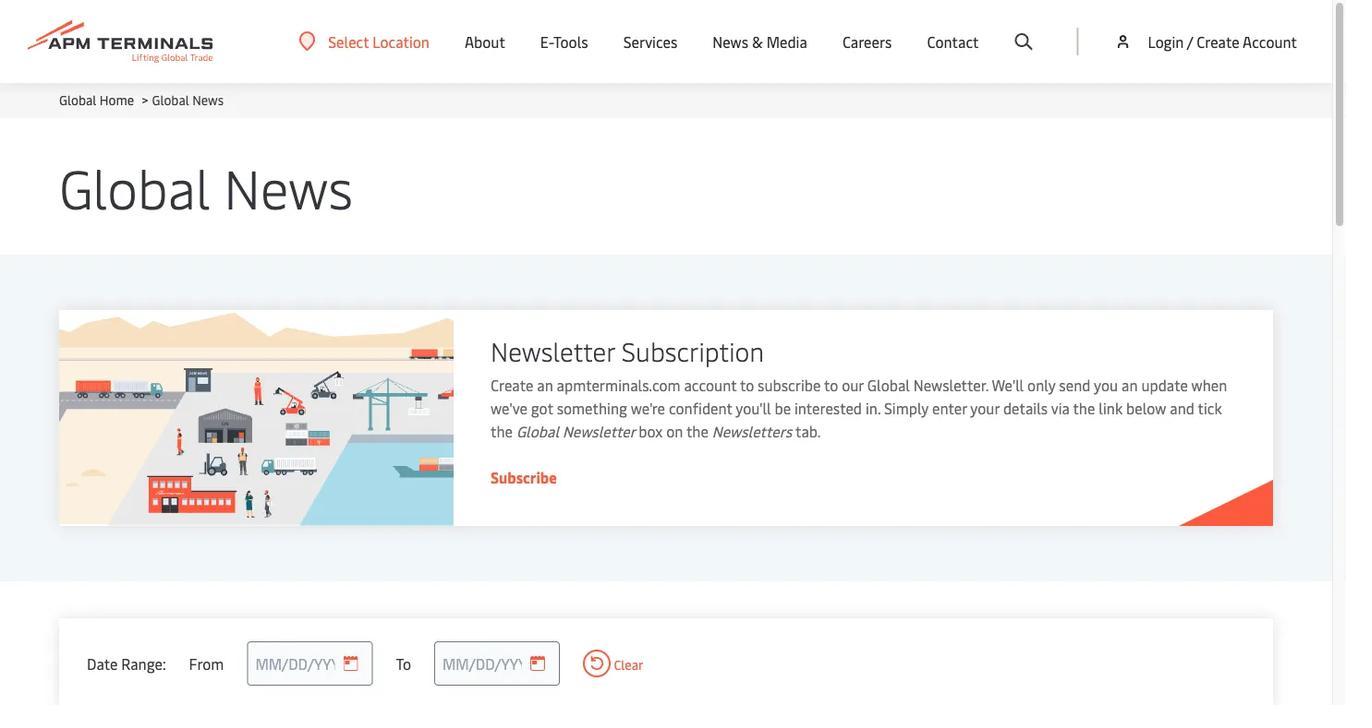Task type: describe. For each thing, give the bounding box(es) containing it.
select
[[328, 31, 369, 51]]

account
[[684, 376, 737, 395]]

date range:
[[87, 654, 166, 674]]

tools
[[553, 32, 588, 52]]

details
[[1003, 399, 1048, 419]]

confident
[[669, 399, 732, 419]]

1 to from the left
[[740, 376, 754, 395]]

1 horizontal spatial the
[[686, 422, 709, 442]]

services
[[623, 32, 678, 52]]

from
[[189, 654, 224, 674]]

0 vertical spatial newsletter
[[491, 333, 615, 368]]

e-tools
[[540, 32, 588, 52]]

send
[[1059, 376, 1091, 395]]

news & media
[[713, 32, 807, 52]]

container terminal illustration image
[[59, 310, 454, 527]]

0 horizontal spatial the
[[491, 422, 513, 442]]

2 vertical spatial news
[[224, 150, 353, 223]]

2 horizontal spatial the
[[1073, 399, 1095, 419]]

/
[[1187, 31, 1193, 51]]

our
[[842, 376, 864, 395]]

in.
[[866, 399, 881, 419]]

careers button
[[842, 0, 892, 83]]

we've
[[491, 399, 527, 419]]

got
[[531, 399, 553, 419]]

subscribe
[[758, 376, 821, 395]]

enter
[[932, 399, 967, 419]]

something
[[557, 399, 627, 419]]

you'll
[[736, 399, 771, 419]]

&
[[752, 32, 763, 52]]

home
[[100, 91, 134, 109]]

news inside dropdown button
[[713, 32, 748, 52]]

about button
[[465, 0, 505, 83]]

via
[[1051, 399, 1070, 419]]

careers
[[842, 32, 892, 52]]

location
[[373, 31, 430, 51]]

global news
[[59, 150, 353, 223]]

newsletters
[[712, 422, 792, 442]]

>
[[142, 91, 148, 109]]

2 to from the left
[[824, 376, 838, 395]]

apmterminals.com
[[557, 376, 680, 395]]

global newsletter box on the newsletters tab.
[[516, 422, 821, 442]]

create inside create an apmterminals.com account to subscribe to our global newsletter. we'll only send you an update when we've got something we're confident you'll be interested in. simply enter your details via the link below and tick the
[[491, 376, 533, 395]]

subscribe
[[491, 468, 557, 488]]

global home > global news
[[59, 91, 224, 109]]

create an apmterminals.com account to subscribe to our global newsletter. we'll only send you an update when we've got something we're confident you'll be interested in. simply enter your details via the link below and tick the
[[491, 376, 1227, 442]]

select location
[[328, 31, 430, 51]]

1 an from the left
[[537, 376, 553, 395]]

From text field
[[247, 642, 373, 686]]

on
[[666, 422, 683, 442]]

and
[[1170, 399, 1195, 419]]

account
[[1243, 31, 1297, 51]]

global home link
[[59, 91, 134, 109]]



Task type: locate. For each thing, give the bounding box(es) containing it.
global down global home > global news
[[59, 150, 210, 223]]

e-tools button
[[540, 0, 588, 83]]

newsletter.
[[914, 376, 988, 395]]

create right /
[[1197, 31, 1240, 51]]

1 horizontal spatial an
[[1122, 376, 1138, 395]]

0 horizontal spatial create
[[491, 376, 533, 395]]

an right you
[[1122, 376, 1138, 395]]

tab.
[[795, 422, 821, 442]]

1 horizontal spatial create
[[1197, 31, 1240, 51]]

to left our
[[824, 376, 838, 395]]

global for global home > global news
[[59, 91, 96, 109]]

news
[[713, 32, 748, 52], [192, 91, 224, 109], [224, 150, 353, 223]]

global up in.
[[867, 376, 910, 395]]

1 vertical spatial news
[[192, 91, 224, 109]]

contact
[[927, 32, 979, 52]]

global left home
[[59, 91, 96, 109]]

the down we've
[[491, 422, 513, 442]]

global for global news
[[59, 150, 210, 223]]

newsletter down something
[[563, 422, 635, 442]]

below
[[1126, 399, 1166, 419]]

update
[[1141, 376, 1188, 395]]

1 vertical spatial create
[[491, 376, 533, 395]]

clear button
[[583, 650, 644, 678]]

interested
[[795, 399, 862, 419]]

login / create account link
[[1114, 0, 1297, 83]]

1 horizontal spatial to
[[824, 376, 838, 395]]

to
[[740, 376, 754, 395], [824, 376, 838, 395]]

box
[[639, 422, 663, 442]]

0 vertical spatial news
[[713, 32, 748, 52]]

global for global newsletter box on the newsletters tab.
[[516, 422, 559, 442]]

global
[[59, 91, 96, 109], [152, 91, 189, 109], [59, 150, 210, 223], [867, 376, 910, 395], [516, 422, 559, 442]]

range:
[[121, 654, 166, 674]]

an
[[537, 376, 553, 395], [1122, 376, 1138, 395]]

when
[[1191, 376, 1227, 395]]

the right "via"
[[1073, 399, 1095, 419]]

we'll
[[992, 376, 1024, 395]]

clear
[[611, 656, 644, 674]]

1 vertical spatial newsletter
[[563, 422, 635, 442]]

to up you'll
[[740, 376, 754, 395]]

date
[[87, 654, 118, 674]]

To text field
[[434, 642, 560, 686]]

0 horizontal spatial an
[[537, 376, 553, 395]]

global right >
[[152, 91, 189, 109]]

e-
[[540, 32, 553, 52]]

subscription
[[622, 333, 764, 368]]

the right on
[[686, 422, 709, 442]]

only
[[1027, 376, 1056, 395]]

services button
[[623, 0, 678, 83]]

you
[[1094, 376, 1118, 395]]

newsletter
[[491, 333, 615, 368], [563, 422, 635, 442]]

contact button
[[927, 0, 979, 83]]

simply
[[884, 399, 929, 419]]

news & media button
[[713, 0, 807, 83]]

to
[[396, 654, 411, 674]]

the
[[1073, 399, 1095, 419], [491, 422, 513, 442], [686, 422, 709, 442]]

media
[[767, 32, 807, 52]]

global down got
[[516, 422, 559, 442]]

be
[[775, 399, 791, 419]]

link
[[1099, 399, 1123, 419]]

create up we've
[[491, 376, 533, 395]]

2 an from the left
[[1122, 376, 1138, 395]]

we're
[[631, 399, 665, 419]]

newsletter up got
[[491, 333, 615, 368]]

about
[[465, 32, 505, 52]]

an up got
[[537, 376, 553, 395]]

login
[[1148, 31, 1184, 51]]

newsletter subscription
[[491, 333, 764, 368]]

login / create account
[[1148, 31, 1297, 51]]

0 horizontal spatial to
[[740, 376, 754, 395]]

tick
[[1198, 399, 1222, 419]]

your
[[970, 399, 1000, 419]]

create
[[1197, 31, 1240, 51], [491, 376, 533, 395]]

global inside create an apmterminals.com account to subscribe to our global newsletter. we'll only send you an update when we've got something we're confident you'll be interested in. simply enter your details via the link below and tick the
[[867, 376, 910, 395]]

0 vertical spatial create
[[1197, 31, 1240, 51]]

select location button
[[299, 31, 430, 52]]



Task type: vqa. For each thing, say whether or not it's contained in the screenshot.
you'll
yes



